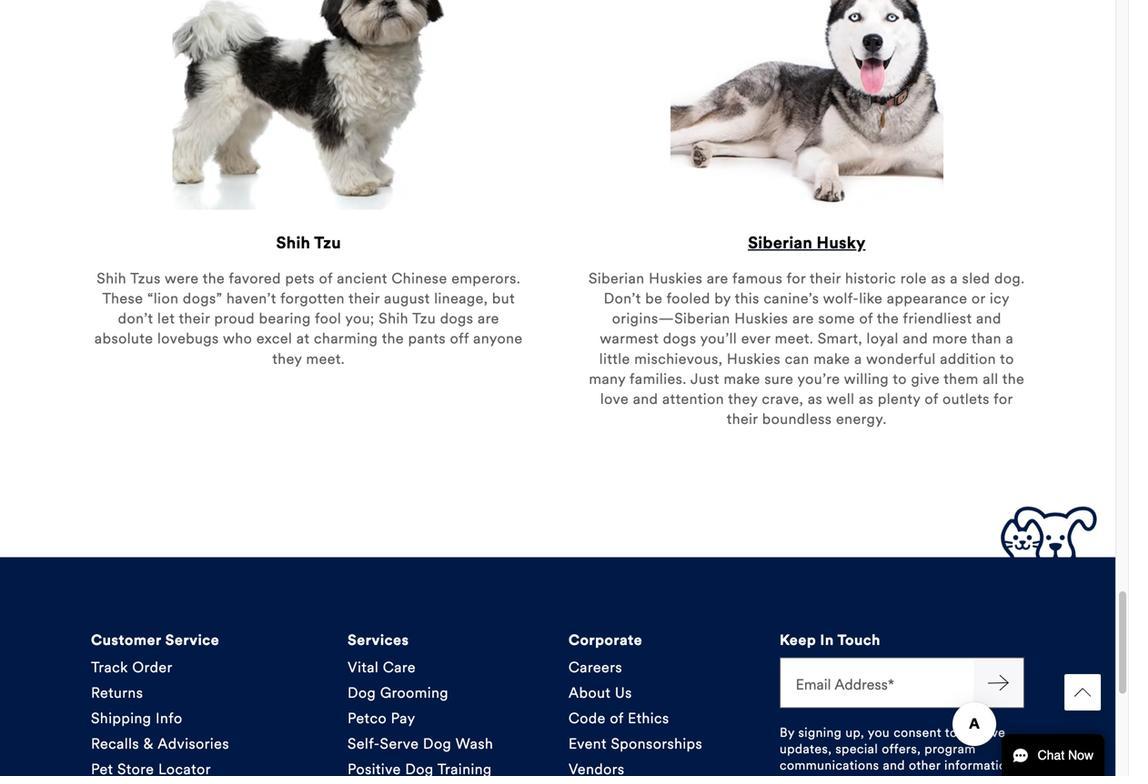 Task type: vqa. For each thing, say whether or not it's contained in the screenshot.
forgotten
yes



Task type: describe. For each thing, give the bounding box(es) containing it.
dogs"
[[183, 293, 222, 307]]

meet. inside siberian huskies are famous for their historic role as a sled dog. don't be fooled by this canine's wolf-like appearance or icy origins—siberian huskies are some of the friendliest and warmest dogs you'll ever meet. smart, loyal and more than a little mischievous, huskies can make a wonderful addition to many families. just make sure you're willing to give them all the love and attention they crave, as well as plenty of outlets for their boundless energy.
[[775, 333, 814, 347]]

famous
[[733, 272, 783, 287]]

forgotten
[[280, 293, 345, 307]]

siberian huskies are famous for their historic role as a sled dog. don't be fooled by this canine's wolf-like appearance or icy origins—siberian huskies are some of the friendliest and warmest dogs you'll ever meet. smart, loyal and more than a little mischievous, huskies can make a wonderful addition to many families. just make sure you're willing to give them all the love and attention they crave, as well as plenty of outlets for their boundless energy.
[[589, 272, 1025, 428]]

they inside "shih tzus were the favored pets of ancient chinese emperors. these "lion dogs" haven't forgotten their august lineage, but don't let their proud bearing fool you; shih tzu dogs are absolute lovebugs who excel at charming the pants off anyone they meet."
[[272, 353, 302, 367]]

ancient
[[337, 272, 387, 287]]

vital
[[348, 658, 379, 676]]

order
[[132, 658, 173, 676]]

were
[[165, 272, 199, 287]]

and down families.
[[633, 393, 658, 408]]

program
[[925, 741, 976, 757]]

2 horizontal spatial a
[[1006, 333, 1014, 347]]

recalls & advisories link
[[91, 731, 229, 756]]

favored
[[229, 272, 281, 287]]

via
[[780, 774, 797, 776]]

communications
[[780, 757, 879, 773]]

siberian for siberian huskies are famous for their historic role as a sled dog. don't be fooled by this canine's wolf-like appearance or icy origins—siberian huskies are some of the friendliest and warmest dogs you'll ever meet. smart, loyal and more than a little mischievous, huskies can make a wonderful addition to many families. just make sure you're willing to give them all the love and attention they crave, as well as plenty of outlets for their boundless energy.
[[589, 272, 645, 287]]

excel
[[256, 333, 292, 347]]

updates,
[[780, 741, 832, 757]]

styled arrow button link
[[1065, 674, 1101, 711]]

recalls
[[91, 735, 139, 753]]

corporate
[[569, 631, 643, 649]]

services
[[348, 631, 409, 649]]

by
[[780, 725, 795, 741]]

historic
[[845, 272, 896, 287]]

shih for shih tzus were the favored pets of ancient chinese emperors. these "lion dogs" haven't forgotten their august lineage, but don't let their proud bearing fool you; shih tzu dogs are absolute lovebugs who excel at charming the pants off anyone they meet.
[[97, 272, 127, 287]]

of inside the careers about us code of ethics event sponsorships
[[610, 709, 624, 727]]

bearing
[[259, 313, 311, 327]]

shipping
[[91, 709, 151, 727]]

consent
[[894, 725, 942, 741]]

returns
[[91, 684, 143, 702]]

event sponsorships link
[[569, 731, 703, 756]]

august
[[384, 293, 430, 307]]

of down 'like'
[[859, 313, 873, 327]]

dog.
[[995, 272, 1025, 287]]

0 horizontal spatial as
[[808, 393, 823, 408]]

"lion
[[147, 293, 179, 307]]

information
[[945, 757, 1014, 773]]

in
[[820, 631, 834, 649]]

can
[[785, 353, 810, 367]]

petco
[[348, 709, 387, 727]]

touch
[[838, 631, 881, 649]]

special
[[836, 741, 878, 757]]

dog grooming link
[[348, 680, 449, 705]]

wolf-
[[823, 293, 859, 307]]

well
[[827, 393, 855, 408]]

sure
[[765, 373, 794, 387]]

them
[[944, 373, 979, 387]]

pets
[[285, 272, 315, 287]]

1 horizontal spatial are
[[707, 272, 729, 287]]

&
[[143, 735, 154, 753]]

shih tzu link
[[80, 0, 538, 270]]

from
[[837, 774, 866, 776]]

self-serve dog wash link
[[348, 731, 493, 756]]

sponsorships
[[611, 735, 703, 753]]

these
[[102, 293, 143, 307]]

2 horizontal spatial to
[[1000, 353, 1014, 367]]

2 horizontal spatial are
[[793, 313, 814, 327]]

petco.
[[869, 774, 907, 776]]

careers about us code of ethics event sponsorships
[[569, 658, 703, 753]]

attention
[[663, 393, 724, 408]]

serve
[[380, 735, 419, 753]]

mischievous,
[[634, 353, 723, 367]]

you;
[[345, 313, 375, 327]]

fool
[[315, 313, 342, 327]]

pay
[[391, 709, 416, 727]]

arrow right 12 button
[[974, 657, 1025, 708]]

0 horizontal spatial a
[[854, 353, 862, 367]]

0 vertical spatial tzu
[[314, 236, 341, 252]]

1 vertical spatial make
[[724, 373, 760, 387]]

more
[[932, 333, 968, 347]]

wash
[[456, 735, 493, 753]]

off
[[450, 333, 469, 347]]

by signing up, you consent to receive updates, special offers, program communications and other information via email from petco.
[[780, 725, 1014, 776]]

shih tzu
[[276, 236, 341, 252]]

emperors.
[[452, 272, 521, 287]]

at
[[297, 333, 310, 347]]

anyone
[[473, 333, 523, 347]]

their up wolf-
[[810, 272, 841, 287]]

smart,
[[818, 333, 863, 347]]

petco pay link
[[348, 705, 416, 731]]

who
[[223, 333, 252, 347]]

1 horizontal spatial as
[[859, 393, 874, 408]]

icy
[[990, 293, 1010, 307]]

haven't
[[227, 293, 276, 307]]

to inside "by signing up, you consent to receive updates, special offers, program communications and other information via email from petco."
[[945, 725, 958, 741]]

willing
[[844, 373, 889, 387]]

their left boundless
[[727, 413, 758, 428]]

shih tzus were the favored pets of ancient chinese emperors. these "lion dogs" haven't forgotten their august lineage, but don't let their proud bearing fool you; shih tzu dogs are absolute lovebugs who excel at charming the pants off anyone they meet.
[[95, 272, 523, 367]]

don't
[[118, 313, 153, 327]]

customer
[[91, 631, 161, 649]]

just
[[691, 373, 720, 387]]

of down give
[[925, 393, 939, 408]]

the left pants
[[382, 333, 404, 347]]

dogs inside "shih tzus were the favored pets of ancient chinese emperors. these "lion dogs" haven't forgotten their august lineage, but don't let their proud bearing fool you; shih tzu dogs are absolute lovebugs who excel at charming the pants off anyone they meet."
[[440, 313, 474, 327]]



Task type: locate. For each thing, give the bounding box(es) containing it.
0 vertical spatial for
[[787, 272, 806, 287]]

huskies down ever
[[727, 353, 781, 367]]

receive
[[961, 725, 1006, 741]]

keep in touch
[[780, 631, 881, 649]]

and up petco.
[[883, 757, 905, 773]]

0 horizontal spatial they
[[272, 353, 302, 367]]

of
[[319, 272, 333, 287], [859, 313, 873, 327], [925, 393, 939, 408], [610, 709, 624, 727]]

careers link
[[569, 655, 622, 680]]

about us link
[[569, 680, 632, 705]]

None email field
[[780, 657, 974, 708]]

tzu up pants
[[412, 313, 436, 327]]

0 vertical spatial to
[[1000, 353, 1014, 367]]

us
[[615, 684, 632, 702]]

loyal
[[867, 333, 899, 347]]

code of ethics link
[[569, 705, 669, 731]]

2 horizontal spatial as
[[931, 272, 946, 287]]

advisories
[[158, 735, 229, 753]]

are inside "shih tzus were the favored pets of ancient chinese emperors. these "lion dogs" haven't forgotten their august lineage, but don't let their proud bearing fool you; shih tzu dogs are absolute lovebugs who excel at charming the pants off anyone they meet."
[[478, 313, 499, 327]]

siberian husky link
[[578, 0, 1036, 270]]

0 vertical spatial shih
[[276, 236, 311, 252]]

they down excel at the left
[[272, 353, 302, 367]]

for down all
[[994, 393, 1013, 408]]

2 vertical spatial to
[[945, 725, 958, 741]]

of down us
[[610, 709, 624, 727]]

absolute
[[95, 333, 153, 347]]

little
[[599, 353, 630, 367]]

1 horizontal spatial to
[[945, 725, 958, 741]]

0 vertical spatial siberian
[[748, 236, 813, 252]]

0 vertical spatial they
[[272, 353, 302, 367]]

but
[[492, 293, 515, 307]]

you'll
[[700, 333, 737, 347]]

2 vertical spatial shih
[[379, 313, 409, 327]]

tzu inside "shih tzus were the favored pets of ancient chinese emperors. these "lion dogs" haven't forgotten their august lineage, but don't let their proud bearing fool you; shih tzu dogs are absolute lovebugs who excel at charming the pants off anyone they meet."
[[412, 313, 436, 327]]

siberian inside siberian huskies are famous for their historic role as a sled dog. don't be fooled by this canine's wolf-like appearance or icy origins—siberian huskies are some of the friendliest and warmest dogs you'll ever meet. smart, loyal and more than a little mischievous, huskies can make a wonderful addition to many families. just make sure you're willing to give them all the love and attention they crave, as well as plenty of outlets for their boundless energy.
[[589, 272, 645, 287]]

and inside "by signing up, you consent to receive updates, special offers, program communications and other information via email from petco."
[[883, 757, 905, 773]]

1 horizontal spatial a
[[950, 272, 958, 287]]

you're
[[798, 373, 840, 387]]

wonderful
[[866, 353, 936, 367]]

give
[[911, 373, 940, 387]]

other
[[909, 757, 941, 773]]

huskies
[[649, 272, 703, 287], [735, 313, 788, 327], [727, 353, 781, 367]]

dogs up off
[[440, 313, 474, 327]]

1 horizontal spatial siberian
[[748, 236, 813, 252]]

dog
[[348, 684, 376, 702], [423, 735, 452, 753]]

dogs up mischievous,
[[663, 333, 697, 347]]

to down than
[[1000, 353, 1014, 367]]

0 vertical spatial dogs
[[440, 313, 474, 327]]

customer service
[[91, 631, 219, 649]]

2 horizontal spatial shih
[[379, 313, 409, 327]]

1 horizontal spatial shih
[[276, 236, 311, 252]]

0 horizontal spatial dogs
[[440, 313, 474, 327]]

make right the just
[[724, 373, 760, 387]]

shih for shih tzu
[[276, 236, 311, 252]]

be
[[645, 293, 663, 307]]

shih up pets
[[276, 236, 311, 252]]

are up by
[[707, 272, 729, 287]]

1 vertical spatial siberian
[[589, 272, 645, 287]]

careers
[[569, 658, 622, 676]]

the up dogs"
[[203, 272, 225, 287]]

to up program
[[945, 725, 958, 741]]

returns link
[[91, 680, 143, 705]]

and
[[976, 313, 1002, 327], [903, 333, 928, 347], [633, 393, 658, 408], [883, 757, 905, 773]]

they inside siberian huskies are famous for their historic role as a sled dog. don't be fooled by this canine's wolf-like appearance or icy origins—siberian huskies are some of the friendliest and warmest dogs you'll ever meet. smart, loyal and more than a little mischievous, huskies can make a wonderful addition to many families. just make sure you're willing to give them all the love and attention they crave, as well as plenty of outlets for their boundless energy.
[[728, 393, 758, 408]]

0 horizontal spatial tzu
[[314, 236, 341, 252]]

a left sled
[[950, 272, 958, 287]]

1 vertical spatial dog
[[423, 735, 452, 753]]

than
[[972, 333, 1002, 347]]

lovebugs
[[157, 333, 219, 347]]

submit email address image
[[988, 672, 1010, 694]]

track order link
[[91, 655, 173, 680]]

scroll to top image
[[1075, 684, 1091, 701]]

tzu up pets
[[314, 236, 341, 252]]

shih up these
[[97, 272, 127, 287]]

0 horizontal spatial for
[[787, 272, 806, 287]]

siberian husky
[[748, 236, 866, 252]]

dogs inside siberian huskies are famous for their historic role as a sled dog. don't be fooled by this canine's wolf-like appearance or icy origins—siberian huskies are some of the friendliest and warmest dogs you'll ever meet. smart, loyal and more than a little mischievous, huskies can make a wonderful addition to many families. just make sure you're willing to give them all the love and attention they crave, as well as plenty of outlets for their boundless energy.
[[663, 333, 697, 347]]

0 horizontal spatial meet.
[[306, 353, 345, 367]]

to up plenty at bottom
[[893, 373, 907, 387]]

meet. inside "shih tzus were the favored pets of ancient chinese emperors. these "lion dogs" haven't forgotten their august lineage, but don't let their proud bearing fool you; shih tzu dogs are absolute lovebugs who excel at charming the pants off anyone they meet."
[[306, 353, 345, 367]]

0 horizontal spatial are
[[478, 313, 499, 327]]

outlets
[[943, 393, 990, 408]]

0 horizontal spatial shih
[[97, 272, 127, 287]]

1 horizontal spatial they
[[728, 393, 758, 408]]

1 vertical spatial meet.
[[306, 353, 345, 367]]

2 vertical spatial huskies
[[727, 353, 781, 367]]

event
[[569, 735, 607, 753]]

1 horizontal spatial dog
[[423, 735, 452, 753]]

this
[[735, 293, 760, 307]]

1 vertical spatial shih
[[97, 272, 127, 287]]

1 vertical spatial tzu
[[412, 313, 436, 327]]

or
[[972, 293, 986, 307]]

ethics
[[628, 709, 669, 727]]

let
[[157, 313, 175, 327]]

meet. up can
[[775, 333, 814, 347]]

fooled
[[667, 293, 710, 307]]

1 horizontal spatial meet.
[[775, 333, 814, 347]]

0 vertical spatial meet.
[[775, 333, 814, 347]]

1 horizontal spatial dogs
[[663, 333, 697, 347]]

huskies up ever
[[735, 313, 788, 327]]

are up anyone
[[478, 313, 499, 327]]

track
[[91, 658, 128, 676]]

for up canine's
[[787, 272, 806, 287]]

origins—siberian
[[612, 313, 730, 327]]

0 horizontal spatial make
[[724, 373, 760, 387]]

they
[[272, 353, 302, 367], [728, 393, 758, 408]]

meet. down charming
[[306, 353, 345, 367]]

offers,
[[882, 741, 921, 757]]

1 vertical spatial huskies
[[735, 313, 788, 327]]

0 vertical spatial a
[[950, 272, 958, 287]]

some
[[818, 313, 855, 327]]

1 horizontal spatial make
[[814, 353, 850, 367]]

as down willing
[[859, 393, 874, 408]]

a right than
[[1006, 333, 1014, 347]]

pants
[[408, 333, 446, 347]]

the right all
[[1003, 373, 1025, 387]]

lineage,
[[434, 293, 488, 307]]

make down smart,
[[814, 353, 850, 367]]

canine's
[[764, 293, 819, 307]]

dog left the wash
[[423, 735, 452, 753]]

a up willing
[[854, 353, 862, 367]]

0 vertical spatial huskies
[[649, 272, 703, 287]]

the up loyal
[[877, 313, 899, 327]]

code
[[569, 709, 606, 727]]

about
[[569, 684, 611, 702]]

and up wonderful
[[903, 333, 928, 347]]

siberian up famous
[[748, 236, 813, 252]]

boundless
[[762, 413, 832, 428]]

like
[[859, 293, 883, 307]]

they left crave,
[[728, 393, 758, 408]]

husky
[[817, 236, 866, 252]]

siberian up 'don't'
[[589, 272, 645, 287]]

role
[[901, 272, 927, 287]]

by
[[715, 293, 731, 307]]

energy.
[[836, 413, 887, 428]]

all
[[983, 373, 999, 387]]

as down you're
[[808, 393, 823, 408]]

1 horizontal spatial tzu
[[412, 313, 436, 327]]

their down ancient
[[349, 293, 380, 307]]

0 vertical spatial make
[[814, 353, 850, 367]]

shih down august
[[379, 313, 409, 327]]

0 horizontal spatial siberian
[[589, 272, 645, 287]]

of up the forgotten
[[319, 272, 333, 287]]

grooming
[[380, 684, 449, 702]]

shipping info link
[[91, 705, 183, 731]]

families.
[[630, 373, 687, 387]]

0 horizontal spatial to
[[893, 373, 907, 387]]

of inside "shih tzus were the favored pets of ancient chinese emperors. these "lion dogs" haven't forgotten their august lineage, but don't let their proud bearing fool you; shih tzu dogs are absolute lovebugs who excel at charming the pants off anyone they meet."
[[319, 272, 333, 287]]

siberian for siberian husky
[[748, 236, 813, 252]]

1 vertical spatial for
[[994, 393, 1013, 408]]

1 vertical spatial dogs
[[663, 333, 697, 347]]

1 vertical spatial a
[[1006, 333, 1014, 347]]

to
[[1000, 353, 1014, 367], [893, 373, 907, 387], [945, 725, 958, 741]]

care
[[383, 658, 416, 676]]

are down canine's
[[793, 313, 814, 327]]

tzus
[[130, 272, 161, 287]]

siberian
[[748, 236, 813, 252], [589, 272, 645, 287]]

dog down 'vital'
[[348, 684, 376, 702]]

charming
[[314, 333, 378, 347]]

signing
[[799, 725, 842, 741]]

as up appearance
[[931, 272, 946, 287]]

email
[[801, 774, 833, 776]]

1 vertical spatial to
[[893, 373, 907, 387]]

their up lovebugs
[[179, 313, 210, 327]]

1 vertical spatial they
[[728, 393, 758, 408]]

2 vertical spatial a
[[854, 353, 862, 367]]

tzu
[[314, 236, 341, 252], [412, 313, 436, 327]]

1 horizontal spatial for
[[994, 393, 1013, 408]]

huskies up fooled
[[649, 272, 703, 287]]

plenty
[[878, 393, 921, 408]]

0 horizontal spatial dog
[[348, 684, 376, 702]]

sled
[[962, 272, 990, 287]]

0 vertical spatial dog
[[348, 684, 376, 702]]

crave,
[[762, 393, 804, 408]]

and up than
[[976, 313, 1002, 327]]



